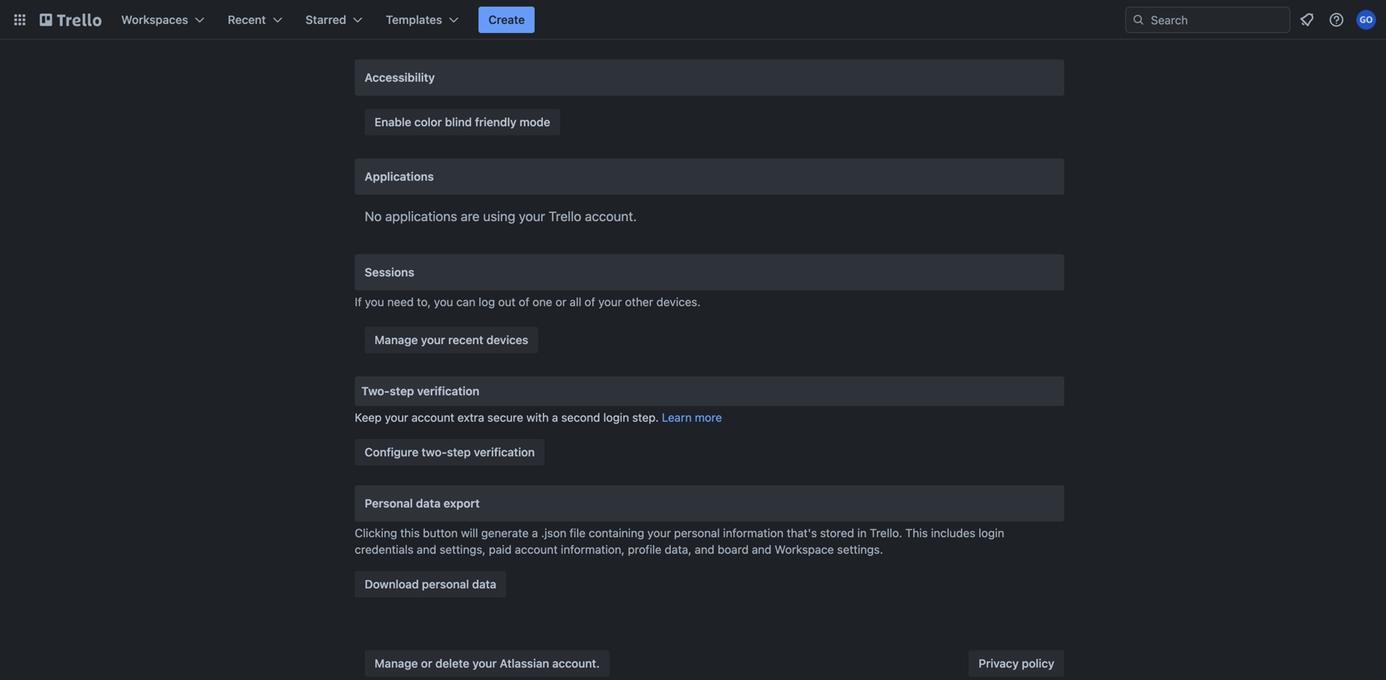 Task type: describe. For each thing, give the bounding box(es) containing it.
with
[[527, 411, 549, 424]]

color
[[415, 115, 442, 129]]

a inside clicking this button will generate a .json file containing your personal information that's stored in trello. this includes login credentials and settings, paid account information, profile data, and board and workspace settings.
[[532, 526, 538, 540]]

workspaces
[[121, 13, 188, 26]]

will
[[461, 526, 478, 540]]

enable
[[375, 115, 412, 129]]

policy
[[1022, 657, 1055, 670]]

Search field
[[1146, 7, 1290, 32]]

if
[[355, 295, 362, 309]]

secure
[[488, 411, 524, 424]]

trello
[[549, 208, 582, 224]]

1 of from the left
[[519, 295, 530, 309]]

delete
[[436, 657, 470, 670]]

information
[[723, 526, 784, 540]]

information,
[[561, 543, 625, 556]]

in
[[858, 526, 867, 540]]

0 horizontal spatial or
[[421, 657, 433, 670]]

privacy
[[979, 657, 1019, 670]]

this
[[906, 526, 928, 540]]

gary orlando (garyorlando) image
[[1357, 10, 1377, 30]]

recent
[[228, 13, 266, 26]]

your right "using" on the top left of page
[[519, 208, 545, 224]]

0 vertical spatial verification
[[417, 384, 480, 398]]

applications
[[365, 170, 434, 183]]

your right keep
[[385, 411, 409, 424]]

create
[[489, 13, 525, 26]]

download personal data link
[[355, 571, 506, 598]]

that's
[[787, 526, 817, 540]]

two-step verification
[[362, 384, 480, 398]]

your inside manage your recent devices link
[[421, 333, 445, 347]]

containing
[[589, 526, 645, 540]]

verification inside 'configure two-step verification' link
[[474, 445, 535, 459]]

manage for manage or delete your atlassian account.
[[375, 657, 418, 670]]

settings,
[[440, 543, 486, 556]]

devices.
[[657, 295, 701, 309]]

are
[[461, 208, 480, 224]]

recent button
[[218, 7, 292, 33]]

1 vertical spatial data
[[472, 577, 497, 591]]

download
[[365, 577, 419, 591]]

file
[[570, 526, 586, 540]]

keep
[[355, 411, 382, 424]]

no applications are using your trello account.
[[365, 208, 637, 224]]

settings.
[[837, 543, 884, 556]]

2 of from the left
[[585, 295, 596, 309]]

0 vertical spatial login
[[604, 411, 629, 424]]

configure two-step verification link
[[355, 439, 545, 466]]

mode
[[520, 115, 551, 129]]

credentials
[[355, 543, 414, 556]]

manage for manage your recent devices
[[375, 333, 418, 347]]

3 and from the left
[[752, 543, 772, 556]]

need
[[387, 295, 414, 309]]

search image
[[1132, 13, 1146, 26]]

0 notifications image
[[1298, 10, 1317, 30]]

devices
[[487, 333, 529, 347]]

personal inside download personal data link
[[422, 577, 469, 591]]

enable color blind friendly mode
[[375, 115, 551, 129]]

configure
[[365, 445, 419, 459]]

0 horizontal spatial step
[[390, 384, 414, 398]]

all
[[570, 295, 582, 309]]

your inside manage or delete your atlassian account. link
[[473, 657, 497, 670]]

1 and from the left
[[417, 543, 437, 556]]

generate
[[481, 526, 529, 540]]

.json
[[541, 526, 567, 540]]

one
[[533, 295, 553, 309]]

manage your recent devices
[[375, 333, 529, 347]]

two-
[[362, 384, 390, 398]]

0 horizontal spatial data
[[416, 496, 441, 510]]

templates
[[386, 13, 442, 26]]

personal inside clicking this button will generate a .json file containing your personal information that's stored in trello. this includes login credentials and settings, paid account information, profile data, and board and workspace settings.
[[674, 526, 720, 540]]



Task type: locate. For each thing, give the bounding box(es) containing it.
0 vertical spatial personal
[[674, 526, 720, 540]]

0 horizontal spatial login
[[604, 411, 629, 424]]

0 vertical spatial a
[[552, 411, 558, 424]]

1 vertical spatial or
[[421, 657, 433, 670]]

1 vertical spatial verification
[[474, 445, 535, 459]]

button
[[423, 526, 458, 540]]

1 horizontal spatial data
[[472, 577, 497, 591]]

1 vertical spatial step
[[447, 445, 471, 459]]

starred
[[306, 13, 346, 26]]

if you need to, you can log out of one or all of your other devices.
[[355, 295, 701, 309]]

you right to,
[[434, 295, 453, 309]]

account. right trello
[[585, 208, 637, 224]]

account
[[412, 411, 455, 424], [515, 543, 558, 556]]

personal data export
[[365, 496, 480, 510]]

this
[[400, 526, 420, 540]]

0 vertical spatial step
[[390, 384, 414, 398]]

2 you from the left
[[434, 295, 453, 309]]

you right if
[[365, 295, 384, 309]]

more
[[695, 411, 722, 424]]

step.
[[633, 411, 659, 424]]

0 vertical spatial account.
[[585, 208, 637, 224]]

primary element
[[0, 0, 1387, 40]]

friendly
[[475, 115, 517, 129]]

personal
[[365, 496, 413, 510]]

step
[[390, 384, 414, 398], [447, 445, 471, 459]]

account down two-step verification at the bottom of the page
[[412, 411, 455, 424]]

2 and from the left
[[695, 543, 715, 556]]

out
[[498, 295, 516, 309]]

two-
[[422, 445, 447, 459]]

applications
[[385, 208, 457, 224]]

0 horizontal spatial personal
[[422, 577, 469, 591]]

second
[[561, 411, 601, 424]]

a right with in the bottom left of the page
[[552, 411, 558, 424]]

manage or delete your atlassian account.
[[375, 657, 600, 670]]

1 vertical spatial manage
[[375, 657, 418, 670]]

1 vertical spatial account.
[[552, 657, 600, 670]]

manage
[[375, 333, 418, 347], [375, 657, 418, 670]]

0 horizontal spatial a
[[532, 526, 538, 540]]

your inside clicking this button will generate a .json file containing your personal information that's stored in trello. this includes login credentials and settings, paid account information, profile data, and board and workspace settings.
[[648, 526, 671, 540]]

0 horizontal spatial and
[[417, 543, 437, 556]]

manage down the need
[[375, 333, 418, 347]]

1 horizontal spatial login
[[979, 526, 1005, 540]]

1 horizontal spatial step
[[447, 445, 471, 459]]

download personal data
[[365, 577, 497, 591]]

your left recent
[[421, 333, 445, 347]]

account.
[[585, 208, 637, 224], [552, 657, 600, 670]]

accessibility
[[365, 71, 435, 84]]

keep your account extra secure with a second login step. learn more
[[355, 411, 722, 424]]

manage or delete your atlassian account. link
[[365, 650, 610, 677]]

log
[[479, 295, 495, 309]]

to,
[[417, 295, 431, 309]]

2 horizontal spatial and
[[752, 543, 772, 556]]

enable color blind friendly mode link
[[365, 109, 560, 135]]

recent
[[448, 333, 484, 347]]

extra
[[458, 411, 484, 424]]

login left the "step."
[[604, 411, 629, 424]]

using
[[483, 208, 516, 224]]

login right the includes
[[979, 526, 1005, 540]]

your left "other"
[[599, 295, 622, 309]]

1 vertical spatial login
[[979, 526, 1005, 540]]

personal down "settings,"
[[422, 577, 469, 591]]

back to home image
[[40, 7, 102, 33]]

and right data,
[[695, 543, 715, 556]]

templates button
[[376, 7, 469, 33]]

0 horizontal spatial of
[[519, 295, 530, 309]]

other
[[625, 295, 654, 309]]

step up configure at the bottom left
[[390, 384, 414, 398]]

learn more link
[[662, 411, 722, 424]]

privacy policy link
[[969, 650, 1065, 677]]

verification down secure
[[474, 445, 535, 459]]

manage left delete
[[375, 657, 418, 670]]

atlassian
[[500, 657, 549, 670]]

privacy policy
[[979, 657, 1055, 670]]

of right out
[[519, 295, 530, 309]]

personal up data,
[[674, 526, 720, 540]]

and down button
[[417, 543, 437, 556]]

data
[[416, 496, 441, 510], [472, 577, 497, 591]]

data up button
[[416, 496, 441, 510]]

or left the all on the top left of page
[[556, 295, 567, 309]]

your up the profile
[[648, 526, 671, 540]]

1 manage from the top
[[375, 333, 418, 347]]

export
[[444, 496, 480, 510]]

1 horizontal spatial you
[[434, 295, 453, 309]]

a left .json
[[532, 526, 538, 540]]

manage your recent devices link
[[365, 327, 539, 353]]

personal
[[674, 526, 720, 540], [422, 577, 469, 591]]

create button
[[479, 7, 535, 33]]

0 vertical spatial or
[[556, 295, 567, 309]]

a
[[552, 411, 558, 424], [532, 526, 538, 540]]

no
[[365, 208, 382, 224]]

login inside clicking this button will generate a .json file containing your personal information that's stored in trello. this includes login credentials and settings, paid account information, profile data, and board and workspace settings.
[[979, 526, 1005, 540]]

and down information at right bottom
[[752, 543, 772, 556]]

paid
[[489, 543, 512, 556]]

learn
[[662, 411, 692, 424]]

1 horizontal spatial account
[[515, 543, 558, 556]]

data,
[[665, 543, 692, 556]]

step down the extra
[[447, 445, 471, 459]]

sessions
[[365, 265, 415, 279]]

0 vertical spatial account
[[412, 411, 455, 424]]

open information menu image
[[1329, 12, 1345, 28]]

1 you from the left
[[365, 295, 384, 309]]

your right delete
[[473, 657, 497, 670]]

1 vertical spatial account
[[515, 543, 558, 556]]

starred button
[[296, 7, 373, 33]]

data down paid
[[472, 577, 497, 591]]

verification
[[417, 384, 480, 398], [474, 445, 535, 459]]

clicking
[[355, 526, 397, 540]]

stored
[[820, 526, 855, 540]]

clicking this button will generate a .json file containing your personal information that's stored in trello. this includes login credentials and settings, paid account information, profile data, and board and workspace settings.
[[355, 526, 1005, 556]]

account. right atlassian
[[552, 657, 600, 670]]

workspace
[[775, 543, 834, 556]]

0 vertical spatial data
[[416, 496, 441, 510]]

0 horizontal spatial you
[[365, 295, 384, 309]]

profile
[[628, 543, 662, 556]]

1 vertical spatial personal
[[422, 577, 469, 591]]

and
[[417, 543, 437, 556], [695, 543, 715, 556], [752, 543, 772, 556]]

step inside 'configure two-step verification' link
[[447, 445, 471, 459]]

1 horizontal spatial and
[[695, 543, 715, 556]]

1 vertical spatial a
[[532, 526, 538, 540]]

blind
[[445, 115, 472, 129]]

of right the all on the top left of page
[[585, 295, 596, 309]]

0 vertical spatial manage
[[375, 333, 418, 347]]

1 horizontal spatial a
[[552, 411, 558, 424]]

account down .json
[[515, 543, 558, 556]]

0 horizontal spatial account
[[412, 411, 455, 424]]

configure two-step verification
[[365, 445, 535, 459]]

1 horizontal spatial or
[[556, 295, 567, 309]]

1 horizontal spatial of
[[585, 295, 596, 309]]

or
[[556, 295, 567, 309], [421, 657, 433, 670]]

workspaces button
[[111, 7, 215, 33]]

2 manage from the top
[[375, 657, 418, 670]]

can
[[457, 295, 476, 309]]

includes
[[931, 526, 976, 540]]

verification up the extra
[[417, 384, 480, 398]]

1 horizontal spatial personal
[[674, 526, 720, 540]]

board
[[718, 543, 749, 556]]

trello.
[[870, 526, 903, 540]]

account inside clicking this button will generate a .json file containing your personal information that's stored in trello. this includes login credentials and settings, paid account information, profile data, and board and workspace settings.
[[515, 543, 558, 556]]

or left delete
[[421, 657, 433, 670]]



Task type: vqa. For each thing, say whether or not it's contained in the screenshot.
This
yes



